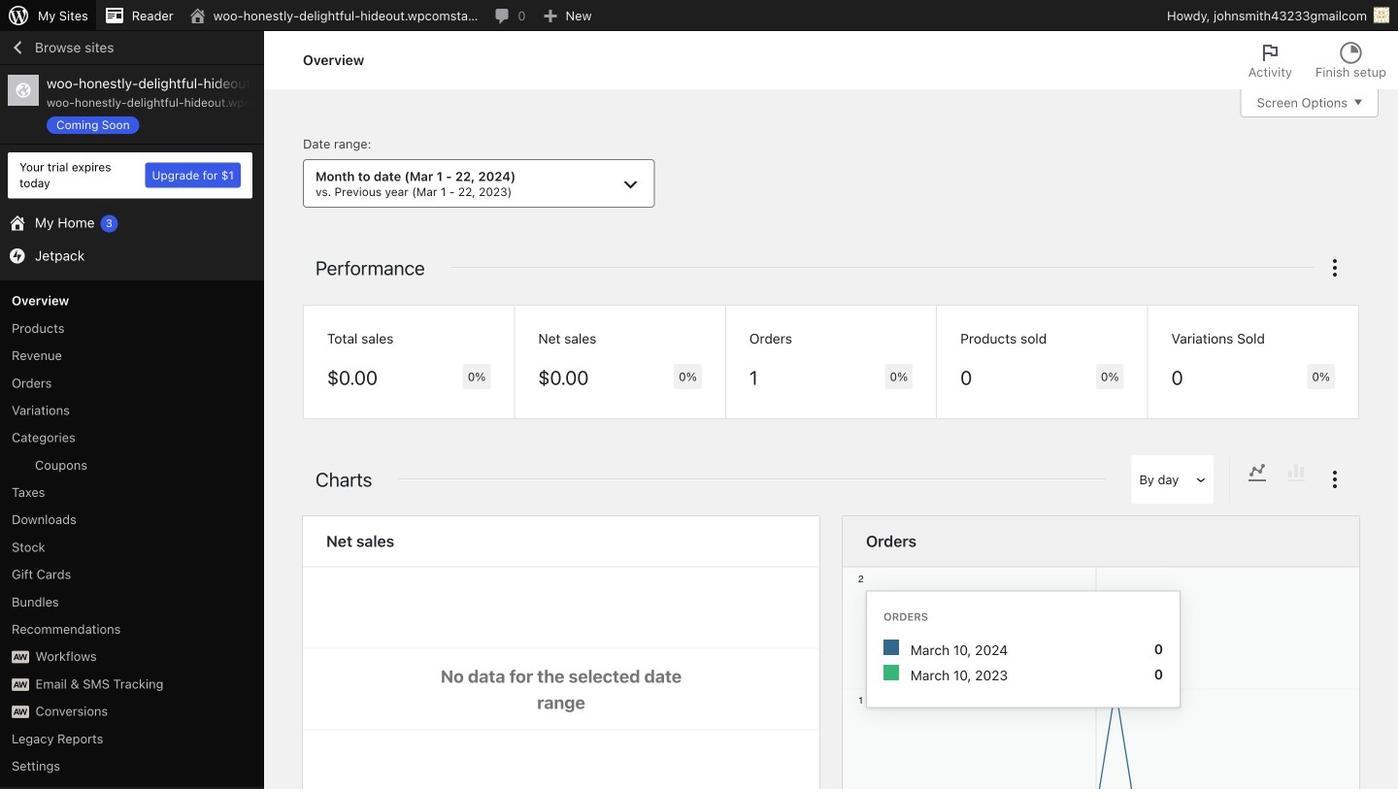 Task type: vqa. For each thing, say whether or not it's contained in the screenshot.
BLOCK: PRODUCT SECTION document
no



Task type: locate. For each thing, give the bounding box(es) containing it.
automatewoo element
[[12, 651, 29, 664], [12, 679, 29, 691], [12, 706, 29, 719]]

performance indicators menu
[[303, 305, 1359, 420]]

2 vertical spatial automatewoo element
[[12, 706, 29, 719]]

1 vertical spatial automatewoo element
[[12, 679, 29, 691]]

tab list
[[1237, 31, 1398, 89]]

choose which charts to display image
[[1323, 468, 1347, 491]]

0 vertical spatial automatewoo element
[[12, 651, 29, 664]]

menu bar
[[1230, 456, 1323, 504]]

1 automatewoo element from the top
[[12, 651, 29, 664]]



Task type: describe. For each thing, give the bounding box(es) containing it.
toolbar navigation
[[0, 0, 1398, 35]]

line chart image
[[1246, 461, 1269, 485]]

choose which analytics to display and the section name image
[[1323, 257, 1347, 280]]

main menu navigation
[[0, 31, 264, 789]]

2 automatewoo element from the top
[[12, 679, 29, 691]]

bar chart image
[[1285, 461, 1308, 485]]

3 automatewoo element from the top
[[12, 706, 29, 719]]



